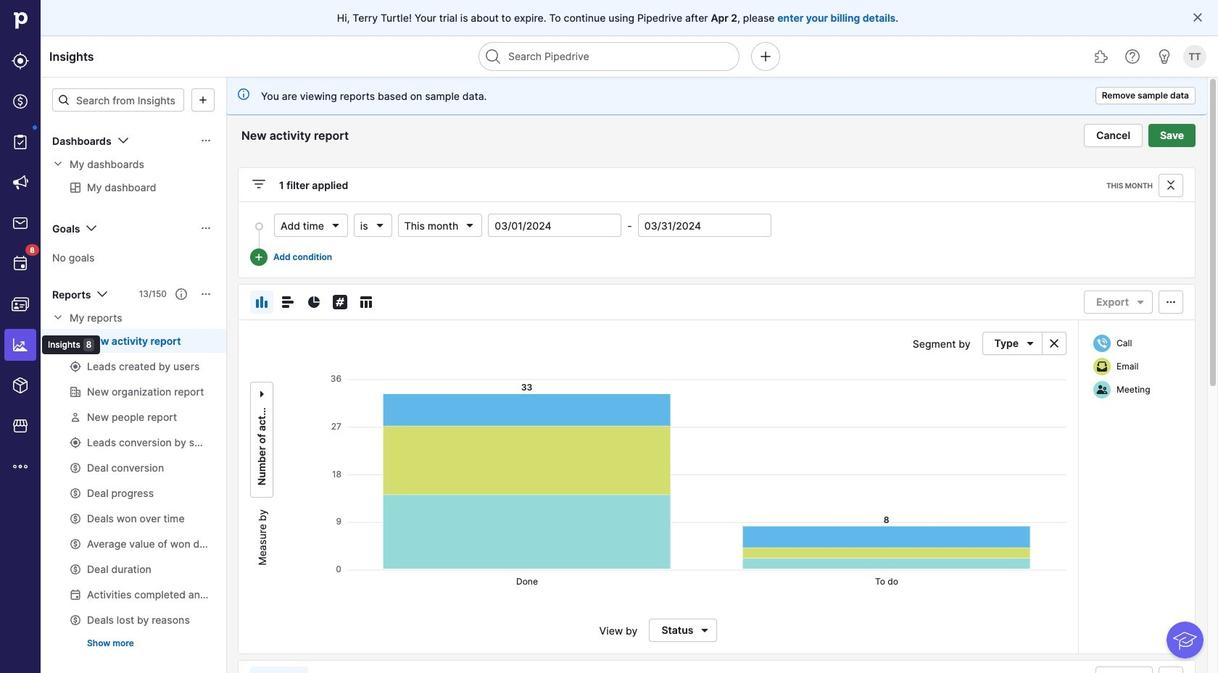 Task type: locate. For each thing, give the bounding box(es) containing it.
products image
[[12, 377, 29, 395]]

contacts image
[[12, 296, 29, 313]]

sales inbox image
[[12, 215, 29, 232]]

color undefined image
[[12, 133, 29, 151]]

color undefined image
[[12, 255, 29, 273]]

New activity report field
[[238, 126, 373, 145]]

2 color secondary image from the top
[[52, 312, 64, 323]]

menu
[[0, 0, 100, 674]]

insights image
[[12, 337, 29, 354]]

color secondary image
[[52, 158, 64, 170], [52, 312, 64, 323]]

1 horizontal spatial mm/dd/yyyy text field
[[638, 214, 772, 237]]

MM/DD/YYYY text field
[[488, 214, 622, 237], [638, 214, 772, 237]]

1 color secondary image from the top
[[52, 158, 64, 170]]

menu item
[[0, 325, 41, 366]]

knowledge center bot, also known as kc bot is an onboarding assistant that allows you to see the list of onboarding items in one place for quick and easy reference. this improves your in-app experience. image
[[1167, 622, 1204, 659]]

sales assistant image
[[1156, 48, 1174, 65]]

color black static image
[[1097, 384, 1108, 396]]

0 vertical spatial color secondary image
[[52, 158, 64, 170]]

color secondary image
[[1046, 338, 1063, 350]]

1 mm/dd/yyyy text field from the left
[[488, 214, 622, 237]]

0 horizontal spatial mm/dd/yyyy text field
[[488, 214, 622, 237]]

color primary image
[[58, 94, 70, 106], [114, 132, 132, 149], [200, 135, 212, 147], [250, 176, 268, 193], [330, 220, 342, 231], [374, 220, 386, 231], [94, 286, 111, 303], [176, 289, 187, 300], [253, 294, 271, 311], [279, 294, 297, 311], [305, 294, 323, 311], [331, 294, 349, 311], [1022, 338, 1039, 350], [256, 386, 268, 403]]

color primary inverted image
[[253, 252, 265, 263]]

Search from Insights text field
[[52, 88, 184, 112]]

1 vertical spatial color secondary image
[[52, 312, 64, 323]]

color primary image
[[1192, 12, 1204, 23], [194, 94, 212, 106], [1163, 180, 1180, 191], [83, 220, 100, 237], [464, 220, 476, 231], [200, 223, 212, 234], [200, 289, 212, 300], [358, 294, 375, 311], [1132, 297, 1150, 308], [1163, 297, 1180, 308], [697, 625, 714, 637]]

home image
[[9, 9, 31, 31]]

region
[[279, 367, 1067, 599]]

color info image
[[238, 88, 250, 100]]

None field
[[274, 214, 348, 237], [354, 214, 392, 237], [398, 214, 483, 237], [274, 214, 348, 237], [354, 214, 392, 237], [398, 214, 483, 237]]



Task type: vqa. For each thing, say whether or not it's contained in the screenshot.
top THE COLOR PRIMARY INVERTED image
no



Task type: describe. For each thing, give the bounding box(es) containing it.
leads image
[[12, 52, 29, 70]]

2 mm/dd/yyyy text field from the left
[[638, 214, 772, 237]]

quick add image
[[757, 48, 775, 65]]

deals image
[[12, 93, 29, 110]]

marketplace image
[[12, 418, 29, 435]]

color white static image
[[1097, 338, 1108, 350]]

Search Pipedrive field
[[479, 42, 740, 71]]

quick help image
[[1124, 48, 1142, 65]]

more image
[[12, 458, 29, 476]]

campaigns image
[[12, 174, 29, 191]]

color black static image
[[1097, 361, 1108, 373]]



